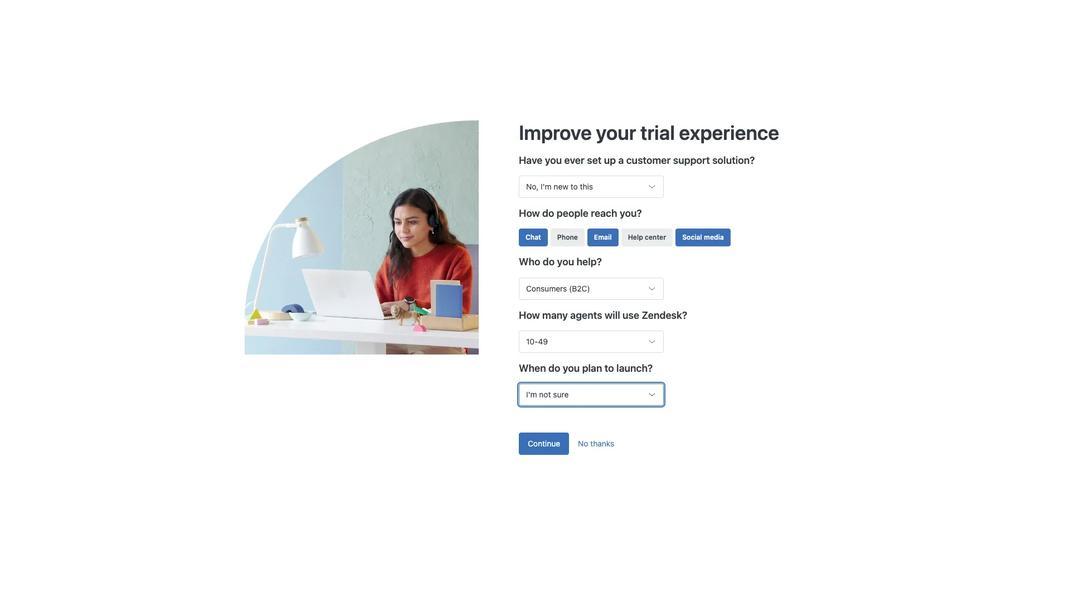 Task type: vqa. For each thing, say whether or not it's contained in the screenshot.
topmost Call
no



Task type: locate. For each thing, give the bounding box(es) containing it.
0 vertical spatial do
[[543, 208, 555, 219]]

email
[[594, 233, 612, 242]]

help
[[628, 233, 643, 242]]

have you ever set up a customer support solution?
[[519, 155, 755, 166]]

2 how from the top
[[519, 309, 540, 321]]

no thanks
[[578, 439, 615, 448]]

1 vertical spatial you
[[557, 256, 574, 268]]

help center button
[[622, 229, 673, 247]]

do right when
[[549, 362, 561, 374]]

you left ever
[[545, 155, 562, 166]]

to left this
[[571, 182, 578, 191]]

you left help?
[[557, 256, 574, 268]]

no thanks button
[[569, 433, 624, 455]]

new
[[554, 182, 569, 191]]

email button
[[588, 229, 619, 247]]

i'm not sure button
[[519, 384, 664, 406]]

you for when
[[563, 362, 580, 374]]

do right who
[[543, 256, 555, 268]]

0 horizontal spatial to
[[571, 182, 578, 191]]

how left many
[[519, 309, 540, 321]]

1 horizontal spatial to
[[605, 362, 614, 374]]

customer
[[627, 155, 671, 166]]

no, i'm new to this
[[526, 182, 593, 191]]

1 vertical spatial i'm
[[526, 390, 537, 399]]

i'm
[[541, 182, 552, 191], [526, 390, 537, 399]]

improve your trial experience
[[519, 121, 780, 145]]

you left plan on the bottom right
[[563, 362, 580, 374]]

use
[[623, 309, 640, 321]]

1 how from the top
[[519, 208, 540, 219]]

1 horizontal spatial i'm
[[541, 182, 552, 191]]

solution?
[[713, 155, 755, 166]]

reach
[[591, 208, 618, 219]]

social media button
[[676, 229, 731, 247]]

a
[[619, 155, 624, 166]]

2 vertical spatial do
[[549, 362, 561, 374]]

sure
[[553, 390, 569, 399]]

1 vertical spatial to
[[605, 362, 614, 374]]

i'm inside popup button
[[526, 390, 537, 399]]

to
[[571, 182, 578, 191], [605, 362, 614, 374]]

0 vertical spatial how
[[519, 208, 540, 219]]

set
[[587, 155, 602, 166]]

how many agents will use zendesk?
[[519, 309, 688, 321]]

10-
[[526, 337, 538, 346]]

plan
[[582, 362, 602, 374]]

i'm inside popup button
[[541, 182, 552, 191]]

i'm left not
[[526, 390, 537, 399]]

trial
[[641, 121, 675, 145]]

1 vertical spatial how
[[519, 309, 540, 321]]

consumers
[[526, 284, 567, 293]]

this
[[580, 182, 593, 191]]

help?
[[577, 256, 602, 268]]

many
[[543, 309, 568, 321]]

phone
[[557, 233, 578, 242]]

support
[[673, 155, 710, 166]]

1 vertical spatial do
[[543, 256, 555, 268]]

how up "chat" at the top of page
[[519, 208, 540, 219]]

up
[[604, 155, 616, 166]]

who do you help?
[[519, 256, 602, 268]]

do for when
[[549, 362, 561, 374]]

2 vertical spatial you
[[563, 362, 580, 374]]

do for how
[[543, 208, 555, 219]]

0 horizontal spatial i'm
[[526, 390, 537, 399]]

you
[[545, 155, 562, 166], [557, 256, 574, 268], [563, 362, 580, 374]]

do
[[543, 208, 555, 219], [543, 256, 555, 268], [549, 362, 561, 374]]

social
[[683, 233, 703, 242]]

do left people
[[543, 208, 555, 219]]

when do you plan to launch?
[[519, 362, 653, 374]]

social media
[[683, 233, 724, 242]]

no,
[[526, 182, 539, 191]]

launch?
[[617, 362, 653, 374]]

you for who
[[557, 256, 574, 268]]

0 vertical spatial i'm
[[541, 182, 552, 191]]

when
[[519, 362, 546, 374]]

how
[[519, 208, 540, 219], [519, 309, 540, 321]]

i'm right no,
[[541, 182, 552, 191]]

0 vertical spatial you
[[545, 155, 562, 166]]

to right plan on the bottom right
[[605, 362, 614, 374]]

0 vertical spatial to
[[571, 182, 578, 191]]

no, i'm new to this button
[[519, 176, 664, 198]]



Task type: describe. For each thing, give the bounding box(es) containing it.
zendesk?
[[642, 309, 688, 321]]

who
[[519, 256, 541, 268]]

improve
[[519, 121, 592, 145]]

will
[[605, 309, 620, 321]]

consumers (b2c) button
[[519, 277, 664, 300]]

to inside popup button
[[571, 182, 578, 191]]

no
[[578, 439, 589, 448]]

49
[[538, 337, 548, 346]]

media
[[704, 233, 724, 242]]

how for how do people reach you?
[[519, 208, 540, 219]]

10-49 button
[[519, 330, 664, 353]]

people
[[557, 208, 589, 219]]

have
[[519, 155, 543, 166]]

do for who
[[543, 256, 555, 268]]

chat button
[[519, 229, 548, 247]]

how do people reach you?
[[519, 208, 642, 219]]

phone button
[[551, 229, 585, 247]]

chat
[[526, 233, 541, 242]]

(b2c)
[[569, 284, 590, 293]]

you?
[[620, 208, 642, 219]]

customer service agent wearing a headset and sitting at a desk as balloons float through the air in celebration. image
[[245, 121, 519, 355]]

agents
[[571, 309, 603, 321]]

thanks
[[591, 439, 615, 448]]

help center
[[628, 233, 666, 242]]

i'm not sure
[[526, 390, 569, 399]]

continue
[[528, 439, 560, 448]]

ever
[[565, 155, 585, 166]]

consumers (b2c)
[[526, 284, 590, 293]]

continue button
[[519, 433, 569, 455]]

experience
[[679, 121, 780, 145]]

how for how many agents will use zendesk?
[[519, 309, 540, 321]]

your
[[596, 121, 636, 145]]

not
[[539, 390, 551, 399]]

center
[[645, 233, 666, 242]]

10-49
[[526, 337, 548, 346]]



